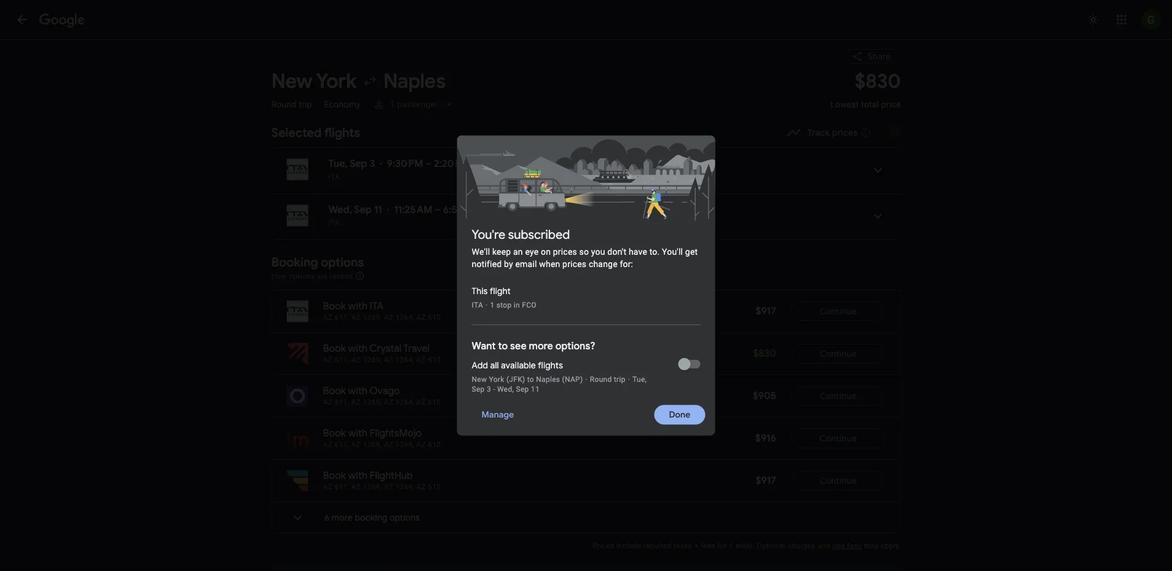 Task type: locate. For each thing, give the bounding box(es) containing it.
with up az 611, az 1269, az 1264, az 610 text field
[[348, 427, 367, 440]]

ita up crystal
[[370, 300, 384, 313]]

0 vertical spatial tue,
[[329, 158, 348, 170]]

york up -
[[489, 375, 504, 384]]

611, up book with ovago az 611, az 1269, az 1264, az 610 in the left bottom of the page
[[335, 356, 349, 364]]

options down booking
[[289, 272, 315, 281]]

trip right (nap)
[[614, 375, 625, 384]]

0 horizontal spatial 50
[[535, 158, 548, 170]]

continue button for book with crystal travel
[[791, 344, 885, 364]]

continue for book with flighthub
[[820, 476, 857, 487]]

round trip up selected at left
[[271, 99, 312, 109]]

1 vertical spatial stop
[[631, 204, 651, 216]]

total duration 10 hr 50 min. element
[[511, 158, 624, 172]]

round up selected at left
[[271, 99, 297, 109]]

hr right 2
[[631, 219, 638, 227]]

 image
[[365, 99, 368, 109]]

611, up book with flightsmojo az 611, az 1269, az 1264, az 610
[[335, 398, 349, 407]]

3 flight numbers az 611, az 1269, az 1264, az 610 text field from the top
[[323, 483, 441, 492]]

50 right 2
[[640, 219, 648, 227]]

with down learn more about booking options icon
[[348, 300, 367, 313]]

0 vertical spatial wed,
[[329, 204, 352, 216]]

prices
[[832, 127, 858, 138], [553, 247, 577, 257], [562, 259, 587, 270]]

round trip for the rightmost  image
[[590, 375, 625, 384]]

naples left (nap)
[[536, 375, 560, 384]]

hr right 10
[[524, 158, 533, 170]]

$830 for $830
[[753, 348, 776, 360]]

4 continue from the top
[[820, 433, 857, 444]]

$830
[[855, 69, 901, 94], [753, 348, 776, 360]]

1 horizontal spatial 11
[[531, 385, 540, 394]]

with inside book with flighthub az 611, az 1269, az 1264, az 610
[[348, 470, 367, 482]]

3 1264, from the top
[[395, 398, 414, 407]]

3 inside tue, sep 3 - wed, sep 11
[[487, 385, 491, 394]]

0 vertical spatial –
[[425, 158, 432, 170]]

1269, inside book with flighthub az 611, az 1269, az 1264, az 610
[[363, 483, 382, 492]]

 image down new york
[[317, 99, 319, 109]]

1 vertical spatial $830
[[753, 348, 776, 360]]

1 passenger
[[390, 99, 438, 109]]

stop
[[631, 158, 651, 170], [631, 204, 651, 216], [496, 301, 512, 309]]

1 vertical spatial naples
[[536, 375, 560, 384]]

0 vertical spatial more
[[529, 340, 553, 352]]

1 for 1 stop 1 hr 25 min fco
[[624, 158, 628, 170]]

1269, inside the book with ita az 611, az 1269, az 1264, az 610
[[363, 313, 382, 322]]

2 1264, from the top
[[395, 356, 414, 364]]

wed,
[[329, 204, 352, 216], [497, 385, 514, 394]]

continue button for book with flighthub
[[791, 471, 885, 491]]

flight numbers az 611, az 1269, az 1264, az 610 text field down flighthub on the left bottom of the page
[[323, 483, 441, 492]]

with up flight numbers az 611, az 1269, az 1264, az 610 text box
[[348, 385, 367, 398]]

stop up 25
[[631, 158, 651, 170]]

0 vertical spatial naples
[[384, 69, 446, 94]]

to right (jfk)
[[527, 375, 534, 384]]

prices
[[593, 542, 614, 551]]

+1
[[470, 158, 476, 165]]

continue
[[820, 306, 857, 317], [820, 348, 857, 360], [820, 391, 857, 402], [820, 433, 857, 444], [820, 476, 857, 487]]

you're
[[472, 227, 505, 243]]

1 horizontal spatial trip
[[614, 375, 625, 384]]

0 vertical spatial york
[[316, 69, 357, 94]]

new down add
[[472, 375, 487, 384]]

book inside book with flighthub az 611, az 1269, az 1264, az 610
[[323, 470, 346, 482]]

$917 down 916 us dollars text box
[[756, 475, 776, 487]]

new for new york (jfk) to naples (nap)
[[472, 375, 487, 384]]

tue, sep 3
[[329, 158, 375, 170]]

with for ita
[[348, 300, 367, 313]]

0 horizontal spatial –
[[425, 158, 432, 170]]

fees right bag
[[847, 542, 862, 551]]

1264, inside book with flighthub az 611, az 1269, az 1264, az 610
[[395, 483, 414, 492]]

5 continue button from the top
[[791, 471, 885, 491]]

1 vertical spatial 3
[[487, 385, 491, 394]]

1 inside popup button
[[390, 99, 395, 109]]

0 horizontal spatial  image
[[317, 99, 319, 109]]

see
[[510, 340, 527, 352]]

2 with from the top
[[348, 343, 367, 355]]

taxes
[[674, 542, 692, 551]]

1 vertical spatial to
[[527, 375, 534, 384]]

2 1269, from the top
[[363, 356, 382, 364]]

with
[[348, 300, 367, 313], [348, 343, 367, 355], [348, 385, 367, 398], [348, 427, 367, 440], [348, 470, 367, 482]]

2 horizontal spatial –
[[524, 173, 529, 181]]

prices left learn more about tracked prices icon
[[832, 127, 858, 138]]

flight numbers az 611, az 1269, az 1264, az 610 text field for ita
[[323, 313, 441, 322]]

1 horizontal spatial more
[[529, 340, 553, 352]]

1 vertical spatial fco
[[665, 219, 680, 227]]

1 vertical spatial more
[[332, 513, 353, 524]]

economy
[[324, 99, 360, 109]]

more right the see
[[529, 340, 553, 352]]

1 horizontal spatial new
[[472, 375, 487, 384]]

0 vertical spatial new
[[271, 69, 312, 94]]

with inside book with ovago az 611, az 1269, az 1264, az 610
[[348, 385, 367, 398]]

10 hr 50 min jfk – nap
[[511, 158, 566, 181]]

0 horizontal spatial to
[[498, 340, 508, 352]]

4 611, from the top
[[335, 441, 349, 449]]

1264, up travel
[[395, 313, 414, 322]]

0 vertical spatial  image
[[317, 99, 319, 109]]

5 with from the top
[[348, 470, 367, 482]]

0 vertical spatial options
[[321, 254, 364, 270]]

continue for book with ita
[[820, 306, 857, 317]]

– inside 10 hr 50 min jfk – nap
[[524, 173, 529, 181]]

with for flightsmojo
[[348, 427, 367, 440]]

track prices
[[807, 127, 858, 138]]

0 horizontal spatial 3
[[370, 158, 375, 170]]

None text field
[[830, 69, 901, 120]]

1 inside 1 stop 2 hr 50 min fco
[[624, 204, 628, 216]]

5 continue from the top
[[820, 476, 857, 487]]

0 horizontal spatial $830
[[753, 348, 776, 360]]

610 inside book with flighthub az 611, az 1269, az 1264, az 610
[[428, 483, 441, 492]]

wed, down tue, sep 3
[[329, 204, 352, 216]]

new
[[271, 69, 312, 94], [472, 375, 487, 384]]

book left crystal
[[323, 343, 346, 355]]

1 horizontal spatial 50
[[640, 219, 648, 227]]

and
[[818, 542, 830, 551]]

1264, for book with ovago
[[395, 398, 414, 407]]

fco inside '1 stop 1 hr 25 min fco'
[[665, 173, 680, 181]]

1269, down crystal
[[363, 356, 382, 364]]

5 book from the top
[[323, 470, 346, 482]]

options up ranked
[[321, 254, 364, 270]]

booking
[[271, 254, 318, 270]]

round trip inside main content
[[271, 99, 312, 109]]

1 stop flight. element
[[624, 158, 651, 172], [624, 204, 651, 218]]

611, inside book with ovago az 611, az 1269, az 1264, az 610
[[335, 398, 349, 407]]

1264, for book with ita
[[395, 313, 414, 322]]

1 horizontal spatial options
[[321, 254, 364, 270]]

5 1264, from the top
[[395, 483, 414, 492]]

min inside '1 stop 1 hr 25 min fco'
[[650, 173, 663, 181]]

book with ita az 611, az 1269, az 1264, az 610
[[323, 300, 441, 322]]

york for new york
[[316, 69, 357, 94]]

611, inside book with flightsmojo az 611, az 1269, az 1264, az 610
[[335, 441, 349, 449]]

1 book from the top
[[323, 300, 346, 313]]

50 up nap
[[535, 158, 548, 170]]

book up flight numbers az 611, az 1269, az 1264, az 610 text box
[[323, 385, 346, 398]]

1264, inside book with crystal travel az 611, az 1269, az 1264, az 610
[[395, 356, 414, 364]]

sep left -
[[472, 385, 485, 394]]

4 book from the top
[[323, 427, 346, 440]]

50 inside 10 hr 50 min jfk – nap
[[535, 158, 548, 170]]

stop down 25
[[631, 204, 651, 216]]

subscribed
[[508, 227, 570, 243]]

list containing tue, sep 3
[[272, 148, 900, 240]]

1 vertical spatial 11
[[531, 385, 540, 394]]

with left crystal
[[348, 343, 367, 355]]

1 stop flight. element for wed, sep 11
[[624, 204, 651, 218]]

6:55 pm
[[443, 204, 479, 216]]

2 horizontal spatial options
[[390, 513, 420, 524]]

$830 up 905 us dollars "text field"
[[753, 348, 776, 360]]

1 vertical spatial new
[[472, 375, 487, 384]]

3 with from the top
[[348, 385, 367, 398]]

min right 25
[[650, 173, 663, 181]]

–
[[425, 158, 432, 170], [524, 173, 529, 181], [435, 204, 441, 216]]

3 continue button from the top
[[791, 387, 885, 406]]

round right (nap)
[[590, 375, 612, 384]]

3 left departure time: 9:30 pm. 'text box'
[[370, 158, 375, 170]]

0 horizontal spatial more
[[332, 513, 353, 524]]

stop left in
[[496, 301, 512, 309]]

1 horizontal spatial  image
[[387, 204, 389, 216]]

1 611, from the top
[[335, 313, 349, 322]]

min right 30
[[548, 204, 565, 216]]

1264, down travel
[[395, 356, 414, 364]]

3 1269, from the top
[[363, 398, 382, 407]]

1 vertical spatial –
[[524, 173, 529, 181]]

1264, down flightsmojo
[[395, 441, 414, 449]]

1 vertical spatial york
[[489, 375, 504, 384]]

1264, down flighthub on the left bottom of the page
[[395, 483, 414, 492]]

1 stop flight. element up 2
[[624, 204, 651, 218]]

3 610 from the top
[[428, 398, 441, 407]]

book inside book with flightsmojo az 611, az 1269, az 1264, az 610
[[323, 427, 346, 440]]

you
[[591, 247, 605, 257]]

1 vertical spatial 1 stop flight. element
[[624, 204, 651, 218]]

1269, down the ovago
[[363, 398, 382, 407]]

book up az 611, az 1269, az 1264, az 610 text field
[[323, 427, 346, 440]]

flights
[[324, 125, 360, 140], [538, 360, 563, 372]]

$830 inside $830 lowest total price
[[855, 69, 901, 94]]

 image
[[317, 99, 319, 109], [387, 204, 389, 216], [628, 375, 630, 384]]

keep
[[492, 247, 511, 257]]

+
[[694, 542, 699, 551]]

flights down economy
[[324, 125, 360, 140]]

0 horizontal spatial 11
[[374, 204, 382, 216]]

flight numbers az 611, az 1269, az 1264, az 610 text field up crystal
[[323, 313, 441, 322]]

fco right in
[[522, 301, 536, 309]]

continue for book with flightsmojo
[[820, 433, 857, 444]]

4 610 from the top
[[428, 441, 441, 449]]

3 for tue, sep 3
[[370, 158, 375, 170]]

tue, sep 3 - wed, sep 11
[[472, 375, 647, 394]]

stop for wed, sep 11
[[631, 204, 651, 216]]

11 down new york (jfk) to naples (nap)
[[531, 385, 540, 394]]

york up economy
[[316, 69, 357, 94]]

when
[[539, 259, 560, 270]]

flight numbers az 611, az 1269, az 1264, az 610 text field down crystal
[[323, 356, 441, 364]]

trip inside main content
[[299, 99, 312, 109]]

flightsmojo
[[370, 427, 422, 440]]

round trip for the left  image
[[271, 99, 312, 109]]

 image left '11:25 am' text field
[[387, 204, 389, 216]]

1 with from the top
[[348, 300, 367, 313]]

611, for book with flighthub
[[335, 483, 349, 492]]

0 vertical spatial fco
[[665, 173, 680, 181]]

min up to. at top
[[650, 219, 663, 227]]

0 horizontal spatial new
[[271, 69, 312, 94]]

main content
[[271, 39, 901, 572]]

1269, for ita
[[363, 313, 382, 322]]

New York to Naples and back text field
[[271, 69, 816, 94]]

1 for 1 stop 2 hr 50 min fco
[[624, 204, 628, 216]]

1 down this flight
[[490, 301, 494, 309]]

min right 10
[[550, 158, 566, 170]]

1 vertical spatial flights
[[538, 360, 563, 372]]

with for ovago
[[348, 385, 367, 398]]

1 horizontal spatial 3
[[487, 385, 491, 394]]

4 1264, from the top
[[395, 441, 414, 449]]

0 horizontal spatial round
[[271, 99, 297, 109]]

with inside the book with ita az 611, az 1269, az 1264, az 610
[[348, 300, 367, 313]]

with inside book with crystal travel az 611, az 1269, az 1264, az 610
[[348, 343, 367, 355]]

0 vertical spatial $830
[[855, 69, 901, 94]]

selected
[[271, 125, 322, 140]]

1 1269, from the top
[[363, 313, 382, 322]]

prices left so
[[553, 247, 577, 257]]

3 continue from the top
[[820, 391, 857, 402]]

with inside book with flightsmojo az 611, az 1269, az 1264, az 610
[[348, 427, 367, 440]]

0 vertical spatial round trip
[[271, 99, 312, 109]]

round inside main content
[[271, 99, 297, 109]]

1264, down the ovago
[[395, 398, 414, 407]]

booking options
[[271, 254, 364, 270]]

5 610 from the top
[[428, 483, 441, 492]]

1269, inside book with ovago az 611, az 1269, az 1264, az 610
[[363, 398, 382, 407]]

continue button
[[791, 302, 885, 321], [791, 344, 885, 364], [791, 387, 885, 406], [791, 429, 885, 449], [791, 471, 885, 491]]

get
[[685, 247, 698, 257]]

1 up layover (1 of 1) is a 1 hr 25 min layover at leonardo da vinci–fiumicino airport in rome. element
[[624, 158, 628, 170]]

5 1269, from the top
[[363, 483, 382, 492]]

all
[[490, 360, 499, 372]]

1 flight numbers az 611, az 1269, az 1264, az 610 text field from the top
[[323, 313, 441, 322]]

1264, inside book with ovago az 611, az 1269, az 1264, az 610
[[395, 398, 414, 407]]

1264,
[[395, 313, 414, 322], [395, 356, 414, 364], [395, 398, 414, 407], [395, 441, 414, 449], [395, 483, 414, 492]]

610 inside book with ovago az 611, az 1269, az 1264, az 610
[[428, 398, 441, 407]]

1 horizontal spatial round
[[590, 375, 612, 384]]

more right 6
[[332, 513, 353, 524]]

york
[[316, 69, 357, 94], [489, 375, 504, 384]]

none text field containing $830
[[830, 69, 901, 120]]

to left the see
[[498, 340, 508, 352]]

book up 6
[[323, 470, 346, 482]]

2 610 from the top
[[428, 356, 441, 364]]

sep
[[350, 158, 367, 170], [354, 204, 372, 216], [472, 385, 485, 394], [516, 385, 529, 394]]

ita
[[329, 173, 340, 181], [329, 219, 340, 227], [370, 300, 384, 313], [472, 301, 483, 309]]

-
[[493, 385, 495, 394]]

naples up the 1 passenger
[[384, 69, 446, 94]]

new up selected at left
[[271, 69, 312, 94]]

1 for 1 stop in fco
[[490, 301, 494, 309]]

sep down tue, sep 3
[[354, 204, 372, 216]]

1 vertical spatial tue,
[[633, 375, 647, 384]]

1 610 from the top
[[428, 313, 441, 322]]

1 left passenger
[[390, 99, 395, 109]]

book for book with ita
[[323, 300, 346, 313]]

2 continue from the top
[[820, 348, 857, 360]]

611, inside the book with ita az 611, az 1269, az 1264, az 610
[[335, 313, 349, 322]]

4 with from the top
[[348, 427, 367, 440]]

1 horizontal spatial –
[[435, 204, 441, 216]]

3 left -
[[487, 385, 491, 394]]

1 stop 1 hr 25 min fco
[[624, 158, 680, 181]]

1 horizontal spatial round trip
[[590, 375, 625, 384]]

3 book from the top
[[323, 385, 346, 398]]

1 vertical spatial flight numbers az 611, az 1269, az 1264, az 610 text field
[[323, 356, 441, 364]]

optional
[[757, 542, 786, 551]]

book inside the book with ita az 611, az 1269, az 1264, az 610
[[323, 300, 346, 313]]

book with crystal travel az 611, az 1269, az 1264, az 610
[[323, 343, 441, 364]]

stop inside '1 stop 1 hr 25 min fco'
[[631, 158, 651, 170]]

1264, for book with flighthub
[[395, 483, 414, 492]]

5 611, from the top
[[335, 483, 349, 492]]

1 vertical spatial round trip
[[590, 375, 625, 384]]

0 horizontal spatial flights
[[324, 125, 360, 140]]

30
[[534, 204, 546, 216]]

610 for book with flightsmojo
[[428, 441, 441, 449]]

0 horizontal spatial york
[[316, 69, 357, 94]]

we'll
[[472, 247, 490, 257]]

book down ranked
[[323, 300, 346, 313]]

1269, for ovago
[[363, 398, 382, 407]]

wed, inside main content
[[329, 204, 352, 216]]

list
[[272, 148, 900, 240]]

Departure time: 9:30 PM. text field
[[387, 158, 423, 170]]

Flight numbers AZ 611, AZ 1269, AZ 1264, AZ 610 text field
[[323, 313, 441, 322], [323, 356, 441, 364], [323, 483, 441, 492]]

1264, inside book with flightsmojo az 611, az 1269, az 1264, az 610
[[395, 441, 414, 449]]

1 vertical spatial  image
[[387, 204, 389, 216]]

0 vertical spatial 3
[[370, 158, 375, 170]]

0 horizontal spatial options
[[289, 272, 315, 281]]

prices down so
[[562, 259, 587, 270]]

Flight numbers AZ 611, AZ 1269, AZ 1264, AZ 610 text field
[[323, 441, 441, 449]]

2 book from the top
[[323, 343, 346, 355]]

wed, right -
[[497, 385, 514, 394]]

round trip right (nap)
[[590, 375, 625, 384]]

have
[[629, 247, 647, 257]]

wed, sep 11
[[329, 204, 382, 216]]

2 vertical spatial flight numbers az 611, az 1269, az 1264, az 610 text field
[[323, 483, 441, 492]]

1 1 stop flight. element from the top
[[624, 158, 651, 172]]

sep up wed, sep 11
[[350, 158, 367, 170]]

2 1 stop flight. element from the top
[[624, 204, 651, 218]]

return flight on wednesday, september 11. leaves naples international airport at 11:25 am on wednesday, september 11 and arrives at john f. kennedy international airport at 6:55 pm on wednesday, september 11. element
[[329, 204, 479, 216]]

az
[[323, 313, 333, 322], [351, 313, 361, 322], [384, 313, 393, 322], [416, 313, 426, 322], [323, 356, 333, 364], [351, 356, 361, 364], [384, 356, 393, 364], [416, 356, 426, 364], [323, 398, 333, 407], [351, 398, 361, 407], [384, 398, 393, 407], [416, 398, 426, 407], [323, 441, 333, 449], [351, 441, 361, 449], [384, 441, 393, 449], [416, 441, 426, 449], [323, 483, 333, 492], [351, 483, 361, 492], [384, 483, 393, 492], [416, 483, 426, 492]]

1 horizontal spatial $830
[[855, 69, 901, 94]]

0 vertical spatial 11
[[374, 204, 382, 216]]

hr inside '1 stop 1 hr 25 min fco'
[[631, 173, 638, 181]]

1 continue from the top
[[820, 306, 857, 317]]

sep down new york (jfk) to naples (nap)
[[516, 385, 529, 394]]

0 horizontal spatial naples
[[384, 69, 446, 94]]

1 vertical spatial options
[[289, 272, 315, 281]]

book inside book with ovago az 611, az 1269, az 1264, az 610
[[323, 385, 346, 398]]

fco inside 1 stop 2 hr 50 min fco
[[665, 219, 680, 227]]

book inside book with crystal travel az 611, az 1269, az 1264, az 610
[[323, 343, 346, 355]]

are
[[317, 272, 328, 281]]

trip
[[299, 99, 312, 109], [614, 375, 625, 384]]

1 $917 from the top
[[756, 305, 776, 318]]

3 inside main content
[[370, 158, 375, 170]]

0 vertical spatial flight numbers az 611, az 1269, az 1264, az 610 text field
[[323, 313, 441, 322]]

1 1264, from the top
[[395, 313, 414, 322]]

1 horizontal spatial tue,
[[633, 375, 647, 384]]

0 vertical spatial trip
[[299, 99, 312, 109]]

0 vertical spatial stop
[[631, 158, 651, 170]]

830 US dollars text field
[[753, 348, 776, 360]]

3 611, from the top
[[335, 398, 349, 407]]

1269, down flighthub on the left bottom of the page
[[363, 483, 382, 492]]

610 inside the book with ita az 611, az 1269, az 1264, az 610
[[428, 313, 441, 322]]

$917 for flighthub
[[756, 475, 776, 487]]

0 vertical spatial prices
[[832, 127, 858, 138]]

0 horizontal spatial fees
[[701, 542, 715, 551]]

611, inside book with flighthub az 611, az 1269, az 1264, az 610
[[335, 483, 349, 492]]

0 vertical spatial 50
[[535, 158, 548, 170]]

this
[[472, 286, 488, 297]]

611, up 6 more booking options
[[335, 483, 349, 492]]

1 vertical spatial prices
[[553, 247, 577, 257]]

1264, for book with flightsmojo
[[395, 441, 414, 449]]

 image right (nap)
[[628, 375, 630, 384]]

1 stop flight. element up 25
[[624, 158, 651, 172]]

$917 for ita
[[756, 305, 776, 318]]

611, up book with flighthub az 611, az 1269, az 1264, az 610 on the bottom
[[335, 441, 349, 449]]

adult.
[[736, 542, 755, 551]]

4 continue button from the top
[[791, 429, 885, 449]]

611, down ranked
[[335, 313, 349, 322]]

fco up you'll
[[665, 219, 680, 227]]

Flight numbers AZ 611, AZ 1269, AZ 1264, AZ 610 text field
[[323, 398, 441, 407]]

main content containing new york
[[271, 39, 901, 572]]

50
[[535, 158, 548, 170], [640, 219, 648, 227]]

6
[[325, 513, 329, 524]]

11
[[374, 204, 382, 216], [531, 385, 540, 394]]

1269, up crystal
[[363, 313, 382, 322]]

610 inside book with crystal travel az 611, az 1269, az 1264, az 610
[[428, 356, 441, 364]]

in
[[514, 301, 520, 309]]

1 continue button from the top
[[791, 302, 885, 321]]

0 horizontal spatial tue,
[[329, 158, 348, 170]]

trip down new york
[[299, 99, 312, 109]]

tue, inside main content
[[329, 158, 348, 170]]

$917 up '830 us dollars' text box
[[756, 305, 776, 318]]

hr inside 1 stop 2 hr 50 min fco
[[631, 219, 638, 227]]

flights up tue, sep 3 - wed, sep 11 at bottom
[[538, 360, 563, 372]]

0 vertical spatial round
[[271, 99, 297, 109]]

min inside 10 hr 50 min jfk – nap
[[550, 158, 566, 170]]

2 $917 from the top
[[756, 475, 776, 487]]

1 vertical spatial wed,
[[497, 385, 514, 394]]

2 flight numbers az 611, az 1269, az 1264, az 610 text field from the top
[[323, 356, 441, 364]]

1 horizontal spatial fees
[[847, 542, 862, 551]]

611, for book with ita
[[335, 313, 349, 322]]

2 continue button from the top
[[791, 344, 885, 364]]

1269, down flightsmojo
[[363, 441, 382, 449]]

trip for the left  image
[[299, 99, 312, 109]]

2 vertical spatial –
[[435, 204, 441, 216]]

611, for book with ovago
[[335, 398, 349, 407]]

fco
[[665, 173, 680, 181], [665, 219, 680, 227], [522, 301, 536, 309]]

610 inside book with flightsmojo az 611, az 1269, az 1264, az 610
[[428, 441, 441, 449]]

0 vertical spatial $917
[[756, 305, 776, 318]]

hr left 25
[[631, 173, 638, 181]]

1 horizontal spatial york
[[489, 375, 504, 384]]

1 vertical spatial $917
[[756, 475, 776, 487]]

with left flighthub on the left bottom of the page
[[348, 470, 367, 482]]

0 horizontal spatial wed,
[[329, 204, 352, 216]]

0 horizontal spatial round trip
[[271, 99, 312, 109]]

tue, inside tue, sep 3 - wed, sep 11
[[633, 375, 647, 384]]

$917
[[756, 305, 776, 318], [756, 475, 776, 487]]

1264, inside the book with ita az 611, az 1269, az 1264, az 610
[[395, 313, 414, 322]]

0 vertical spatial flights
[[324, 125, 360, 140]]

flights inside main content
[[324, 125, 360, 140]]

hr
[[524, 158, 533, 170], [631, 173, 638, 181], [523, 204, 532, 216], [631, 219, 638, 227]]

2 vertical spatial  image
[[628, 375, 630, 384]]

1 horizontal spatial wed,
[[497, 385, 514, 394]]

2 horizontal spatial  image
[[628, 375, 630, 384]]

new for new york
[[271, 69, 312, 94]]

continue for book with crystal travel
[[820, 348, 857, 360]]

0 horizontal spatial trip
[[299, 99, 312, 109]]

1 up 2
[[624, 204, 628, 216]]

1 left 25
[[624, 173, 629, 181]]

$905
[[753, 390, 776, 403]]

fees right '+'
[[701, 542, 715, 551]]

1269, inside book with flightsmojo az 611, az 1269, az 1264, az 610
[[363, 441, 382, 449]]

11 left 11:25 am
[[374, 204, 382, 216]]

1 vertical spatial trip
[[614, 375, 625, 384]]

1 vertical spatial 50
[[640, 219, 648, 227]]

options right booking
[[390, 513, 420, 524]]

0 vertical spatial 1 stop flight. element
[[624, 158, 651, 172]]

1 horizontal spatial naples
[[536, 375, 560, 384]]

1
[[390, 99, 395, 109], [624, 158, 628, 170], [624, 173, 629, 181], [624, 204, 628, 216], [490, 301, 494, 309], [729, 542, 734, 551]]

611,
[[335, 313, 349, 322], [335, 356, 349, 364], [335, 398, 349, 407], [335, 441, 349, 449], [335, 483, 349, 492]]

$830 up total
[[855, 69, 901, 94]]

round
[[271, 99, 297, 109], [590, 375, 612, 384]]

610 for book with ita
[[428, 313, 441, 322]]

tue,
[[329, 158, 348, 170], [633, 375, 647, 384]]

9:30 pm – 2:20 pm +1
[[387, 158, 476, 170]]

4 1269, from the top
[[363, 441, 382, 449]]

2 611, from the top
[[335, 356, 349, 364]]

3
[[370, 158, 375, 170], [487, 385, 491, 394]]

stop inside 1 stop 2 hr 50 min fco
[[631, 204, 651, 216]]

fco right 25
[[665, 173, 680, 181]]

naples
[[384, 69, 446, 94], [536, 375, 560, 384]]

share
[[868, 51, 891, 62]]

to
[[498, 340, 508, 352], [527, 375, 534, 384]]

learn more about booking options image
[[355, 271, 365, 281]]



Task type: describe. For each thing, give the bounding box(es) containing it.
share button
[[844, 49, 901, 64]]

add all available flights
[[472, 360, 563, 372]]

jfk
[[511, 173, 524, 181]]

eye
[[525, 247, 539, 257]]

continue for book with ovago
[[820, 391, 857, 402]]

 image inside return flight on wednesday, september 11. leaves naples international airport at 11:25 am on wednesday, september 11 and arrives at john f. kennedy international airport at 6:55 pm on wednesday, september 11. element
[[387, 204, 389, 216]]

wed, inside tue, sep 3 - wed, sep 11
[[497, 385, 514, 394]]

611, for book with flightsmojo
[[335, 441, 349, 449]]

1 right for at the right bottom of the page
[[729, 542, 734, 551]]

book for book with ovago
[[323, 385, 346, 398]]

track
[[807, 127, 830, 138]]

learn more about tracked prices image
[[860, 127, 871, 138]]

nap
[[529, 173, 545, 181]]

this flight
[[472, 286, 511, 297]]

travel
[[403, 343, 430, 355]]

to.
[[649, 247, 660, 257]]

ita inside the book with ita az 611, az 1269, az 1264, az 610
[[370, 300, 384, 313]]

(nap)
[[562, 375, 583, 384]]

don't
[[607, 247, 626, 257]]

2 vertical spatial fco
[[522, 301, 536, 309]]

flighthub
[[370, 470, 413, 482]]

1269, inside book with crystal travel az 611, az 1269, az 1264, az 610
[[363, 356, 382, 364]]

1 vertical spatial round
[[590, 375, 612, 384]]

fco for 3
[[665, 173, 680, 181]]

1269, for flighthub
[[363, 483, 382, 492]]

by
[[504, 259, 513, 270]]

sep for wed, sep 11
[[354, 204, 372, 216]]

fco for 11
[[665, 219, 680, 227]]

on
[[541, 247, 551, 257]]

want to see more options?
[[472, 340, 595, 352]]

flight numbers az 611, az 1269, az 1264, az 610 text field for flighthub
[[323, 483, 441, 492]]

prices inside main content
[[832, 127, 858, 138]]

an
[[513, 247, 523, 257]]

how options are ranked
[[271, 272, 355, 281]]

ita down tue, sep 3
[[329, 173, 340, 181]]

may
[[864, 542, 879, 551]]

book for book with crystal travel
[[323, 343, 346, 355]]

9:30 pm
[[387, 158, 423, 170]]

options for how
[[289, 272, 315, 281]]

11:25 am
[[394, 204, 432, 216]]

bag fees button
[[832, 542, 862, 551]]

for:
[[620, 259, 633, 270]]

book with ovago az 611, az 1269, az 1264, az 610
[[323, 385, 441, 407]]

book with flighthub az 611, az 1269, az 1264, az 610
[[323, 470, 441, 492]]

continue button for book with ita
[[791, 302, 885, 321]]

notified
[[472, 259, 502, 270]]

905 US dollars text field
[[753, 390, 776, 403]]

new york (jfk) to naples (nap)
[[472, 375, 583, 384]]

3 for tue, sep 3 - wed, sep 11
[[487, 385, 491, 394]]

1 passenger button
[[368, 93, 460, 116]]

2 vertical spatial options
[[390, 513, 420, 524]]

10
[[511, 158, 521, 170]]

tue, for tue, sep 3 - wed, sep 11
[[633, 375, 647, 384]]

1 fees from the left
[[701, 542, 715, 551]]

change
[[589, 259, 618, 270]]

total duration 13 hr 30 min. element
[[511, 204, 624, 218]]

flight
[[490, 286, 511, 297]]

ita down this
[[472, 301, 483, 309]]

flight numbers az 611, az 1269, az 1264, az 610 text field for crystal
[[323, 356, 441, 364]]

for
[[717, 542, 727, 551]]

email
[[515, 259, 537, 270]]

add
[[472, 360, 488, 372]]

0 vertical spatial to
[[498, 340, 508, 352]]

tue, for tue, sep 3
[[329, 158, 348, 170]]

you're subscribed we'll keep an eye on prices so you don't have to. you'll get notified by email when prices change for:
[[472, 227, 698, 270]]

ovago
[[370, 385, 400, 398]]

Arrival time: 2:20 PM on  Wednesday, September 4. text field
[[434, 158, 476, 170]]

11 inside tue, sep 3 - wed, sep 11
[[531, 385, 540, 394]]

continue button for book with flightsmojo
[[791, 429, 885, 449]]

continue button for book with ovago
[[791, 387, 885, 406]]

min inside 1 stop 2 hr 50 min fco
[[650, 219, 663, 227]]

apply.
[[881, 542, 901, 551]]

manage
[[482, 410, 514, 421]]

booking
[[355, 513, 387, 524]]

selected flights
[[271, 125, 360, 140]]

sep for tue, sep 3
[[350, 158, 367, 170]]

13
[[511, 204, 520, 216]]

– for 2:20 pm
[[425, 158, 432, 170]]

charges
[[788, 542, 816, 551]]

trip for the rightmost  image
[[614, 375, 625, 384]]

11 inside main content
[[374, 204, 382, 216]]

list inside main content
[[272, 148, 900, 240]]

how
[[271, 272, 287, 281]]

1 stop flight. element for tue, sep 3
[[624, 158, 651, 172]]

Departure time: 11:25 AM. text field
[[394, 204, 432, 216]]

1 stop 2 hr 50 min fco
[[624, 204, 680, 227]]

prices include required taxes + fees for 1 adult. optional charges and bag fees may apply.
[[593, 542, 901, 551]]

done button
[[654, 400, 705, 430]]

you'll
[[662, 247, 683, 257]]

610 for book with flighthub
[[428, 483, 441, 492]]

$916
[[755, 432, 776, 445]]

2 fees from the left
[[847, 542, 862, 551]]

610 for book with ovago
[[428, 398, 441, 407]]

total
[[861, 99, 879, 109]]

1 horizontal spatial flights
[[538, 360, 563, 372]]

Arrival time: 6:55 PM. text field
[[443, 204, 479, 216]]

crystal
[[370, 343, 401, 355]]

so
[[579, 247, 589, 257]]

layover (1 of 1) is a 2 hr 50 min layover at leonardo da vinci–fiumicino airport in rome. element
[[624, 218, 738, 228]]

50 inside 1 stop 2 hr 50 min fco
[[640, 219, 648, 227]]

hr inside 10 hr 50 min jfk – nap
[[524, 158, 533, 170]]

1 horizontal spatial to
[[527, 375, 534, 384]]

with for flighthub
[[348, 470, 367, 482]]

more inside main content
[[332, 513, 353, 524]]

ita down wed, sep 11
[[329, 219, 340, 227]]

include
[[616, 542, 641, 551]]

(jfk)
[[506, 375, 525, 384]]

25
[[640, 173, 648, 181]]

2 vertical spatial prices
[[562, 259, 587, 270]]

departing flight on tuesday, september 3. leaves john f. kennedy international airport at 9:30 pm on tuesday, september 3 and arrives at naples international airport at 2:20 pm on wednesday, september 4. element
[[329, 158, 476, 170]]

learn more about booking options element
[[355, 269, 365, 283]]

with for crystal
[[348, 343, 367, 355]]

lowest
[[830, 99, 859, 109]]

go back image
[[15, 12, 30, 27]]

available
[[501, 360, 536, 372]]

$830 for $830 lowest total price
[[855, 69, 901, 94]]

sep for tue, sep 3 - wed, sep 11
[[472, 385, 485, 394]]

2:20 pm
[[434, 158, 470, 170]]

611, inside book with crystal travel az 611, az 1269, az 1264, az 610
[[335, 356, 349, 364]]

york for new york (jfk) to naples (nap)
[[489, 375, 504, 384]]

1 for 1 passenger
[[390, 99, 395, 109]]

stop for tue, sep 3
[[631, 158, 651, 170]]

book for book with flightsmojo
[[323, 427, 346, 440]]

done
[[669, 410, 691, 421]]

1 stop in fco
[[490, 301, 536, 309]]

– for 6:55 pm
[[435, 204, 441, 216]]

book for book with flighthub
[[323, 470, 346, 482]]

$830 lowest total price
[[830, 69, 901, 109]]

passenger
[[397, 99, 438, 109]]

11:25 am – 6:55 pm
[[394, 204, 479, 216]]

naples inside main content
[[384, 69, 446, 94]]

917 US dollars text field
[[756, 305, 776, 318]]

6 more booking options
[[325, 513, 420, 524]]

required
[[643, 542, 672, 551]]

2 vertical spatial stop
[[496, 301, 512, 309]]

hr right 13
[[523, 204, 532, 216]]

bag
[[832, 542, 845, 551]]

options for booking
[[321, 254, 364, 270]]

917 US dollars text field
[[756, 475, 776, 487]]

830 us dollars element
[[855, 69, 901, 94]]

price
[[881, 99, 901, 109]]

1269, for flightsmojo
[[363, 441, 382, 449]]

book with flightsmojo az 611, az 1269, az 1264, az 610
[[323, 427, 441, 449]]

13 hr 30 min
[[511, 204, 565, 216]]

layover (1 of 1) is a 1 hr 25 min layover at leonardo da vinci–fiumicino airport in rome. element
[[624, 172, 738, 182]]

ranked
[[330, 272, 353, 281]]

916 US dollars text field
[[755, 432, 776, 445]]



Task type: vqa. For each thing, say whether or not it's contained in the screenshot.
'Map'
no



